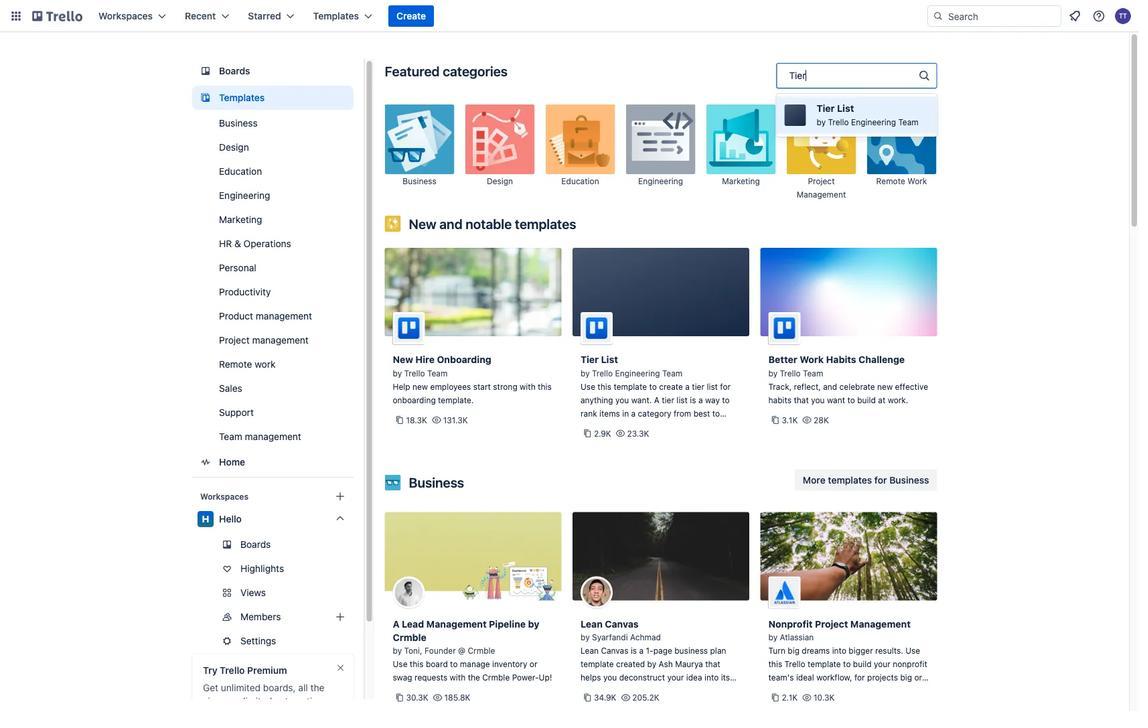 Task type: vqa. For each thing, say whether or not it's contained in the screenshot.


Task type: locate. For each thing, give the bounding box(es) containing it.
this down turn
[[769, 660, 783, 669]]

remote work
[[877, 177, 928, 186], [219, 359, 275, 370]]

engineering icon image
[[626, 105, 696, 174]]

anything
[[581, 395, 614, 405]]

crmble down inventory
[[483, 673, 510, 683]]

2 forward image from the top
[[351, 633, 367, 649]]

and right dishes,
[[664, 436, 678, 445]]

this down "toni,"
[[410, 660, 424, 669]]

design
[[219, 142, 249, 153], [487, 177, 513, 186]]

2 trello team image from the left
[[769, 312, 801, 344]]

0 horizontal spatial marketing link
[[192, 209, 354, 231]]

1 horizontal spatial design
[[487, 177, 513, 186]]

a left way
[[699, 395, 703, 405]]

is up created
[[631, 646, 637, 656]]

and inside "better work habits challenge by trello team track, reflect, and celebrate new effective habits that you want to build at work."
[[824, 382, 838, 391]]

list left remote work icon on the right top of the page
[[838, 103, 855, 114]]

trello up ideal
[[785, 660, 806, 669]]

more
[[803, 474, 826, 486]]

trello team image for better
[[769, 312, 801, 344]]

use up nonprofit
[[906, 646, 921, 656]]

list for tier list by trello engineering team
[[838, 103, 855, 114]]

tier list by trello engineering team use this template to create a tier list for anything you want. a tier list is a way to rank items in a category from best to worst. this could be: best nba players, goat'd pasta dishes, and tastiest fast food joints.
[[581, 354, 731, 458]]

use
[[581, 382, 596, 391], [906, 646, 921, 656], [393, 660, 408, 669]]

best down way
[[694, 409, 711, 418]]

0 vertical spatial tier
[[692, 382, 705, 391]]

1 vertical spatial remote
[[219, 359, 252, 370]]

0 horizontal spatial design link
[[192, 137, 354, 158]]

project down project management icon at the top
[[809, 177, 835, 186]]

0 horizontal spatial remote work
[[219, 359, 275, 370]]

work
[[800, 354, 824, 365]]

dreams
[[802, 646, 831, 656]]

0 vertical spatial list
[[838, 103, 855, 114]]

that down plan
[[706, 660, 721, 669]]

big
[[788, 646, 800, 656], [901, 673, 913, 683]]

Search field
[[944, 6, 1062, 26]]

ideal
[[797, 673, 815, 683]]

0 vertical spatial tier
[[817, 103, 835, 114]]

trello inside "better work habits challenge by trello team track, reflect, and celebrate new effective habits that you want to build at work."
[[780, 369, 801, 378]]

0 horizontal spatial project management
[[219, 335, 308, 346]]

0 vertical spatial work
[[908, 177, 928, 186]]

team inside new hire onboarding by trello team help new employees start strong with this onboarding template.
[[428, 369, 448, 378]]

highlights link
[[192, 558, 354, 580]]

canvas down syarfandi
[[601, 646, 629, 656]]

0 horizontal spatial best
[[662, 422, 679, 432]]

team's
[[769, 673, 795, 683]]

0 vertical spatial with
[[520, 382, 536, 391]]

trello engineering team image
[[581, 312, 613, 344]]

new inside new hire onboarding by trello team help new employees start strong with this onboarding template.
[[393, 354, 413, 365]]

crmble up 'manage' in the left bottom of the page
[[468, 646, 496, 656]]

0 horizontal spatial list
[[677, 395, 688, 405]]

templates
[[515, 216, 577, 232], [829, 474, 873, 486]]

you up in
[[616, 395, 630, 405]]

business
[[219, 118, 257, 129], [403, 177, 437, 186], [890, 474, 930, 486], [409, 475, 465, 491]]

the down 'manage' in the left bottom of the page
[[468, 673, 480, 683]]

0 vertical spatial remote work link
[[868, 105, 937, 201]]

use up anything
[[581, 382, 596, 391]]

new left notable
[[409, 216, 437, 232]]

1 horizontal spatial design link
[[465, 105, 535, 201]]

templates right more
[[829, 474, 873, 486]]

none field containing tier list
[[777, 63, 938, 137]]

trello down hire
[[404, 369, 425, 378]]

tier inside the "tier list by trello engineering team"
[[817, 103, 835, 114]]

marketing icon image
[[707, 105, 776, 174]]

template up want.
[[614, 382, 647, 391]]

23.3k
[[628, 429, 650, 438]]

remote up 'sales'
[[219, 359, 252, 370]]

business
[[675, 646, 708, 656]]

None text field
[[790, 69, 808, 82]]

for up players,
[[721, 382, 731, 391]]

dishes,
[[635, 436, 662, 445]]

0 notifications image
[[1068, 8, 1084, 24]]

1 vertical spatial boards
[[240, 539, 271, 550]]

2 horizontal spatial use
[[906, 646, 921, 656]]

this
[[607, 422, 623, 432]]

hello
[[219, 514, 242, 525]]

and up want
[[824, 382, 838, 391]]

boards for views
[[240, 539, 271, 550]]

0 vertical spatial use
[[581, 382, 596, 391]]

1 vertical spatial use
[[906, 646, 921, 656]]

0 vertical spatial templates
[[313, 10, 359, 21]]

1 vertical spatial unlimited
[[232, 696, 272, 707]]

tier right create
[[692, 382, 705, 391]]

0 vertical spatial list
[[707, 382, 718, 391]]

0 horizontal spatial use
[[393, 660, 408, 669]]

swag
[[393, 673, 413, 683]]

management inside nonprofit project management by atlassian turn big dreams into bigger results. use this trello template to build your nonprofit team's ideal workflow, for projects big or small.
[[851, 619, 911, 630]]

big down the atlassian
[[788, 646, 800, 656]]

1 horizontal spatial or
[[915, 673, 923, 683]]

tier
[[817, 103, 835, 114], [581, 354, 599, 365]]

0 horizontal spatial workspaces
[[99, 10, 153, 21]]

work
[[908, 177, 928, 186], [254, 359, 275, 370]]

toni, founder @ crmble image
[[393, 577, 425, 609]]

a inside tier list by trello engineering team use this template to create a tier list for anything you want. a tier list is a way to rank items in a category from best to worst. this could be: best nba players, goat'd pasta dishes, and tastiest fast food joints.
[[655, 395, 660, 405]]

management inside the a lead management pipeline by crmble by toni, founder @ crmble use this board to manage inventory or swag requests with the crmble power-up!
[[427, 619, 487, 630]]

boards up highlights
[[240, 539, 271, 550]]

team inside tier list by trello engineering team use this template to create a tier list for anything you want. a tier list is a way to rank items in a category from best to worst. this could be: best nba players, goat'd pasta dishes, and tastiest fast food joints.
[[663, 369, 683, 378]]

management up @
[[427, 619, 487, 630]]

use inside nonprofit project management by atlassian turn big dreams into bigger results. use this trello template to build your nonprofit team's ideal workflow, for projects big or small.
[[906, 646, 921, 656]]

new up at
[[878, 382, 893, 391]]

work down remote work icon on the right top of the page
[[908, 177, 928, 186]]

2 boards link from the top
[[192, 534, 354, 556]]

a
[[655, 395, 660, 405], [393, 619, 400, 630]]

this inside new hire onboarding by trello team help new employees start strong with this onboarding template.
[[538, 382, 552, 391]]

all
[[298, 683, 308, 694]]

achmad
[[631, 633, 661, 642]]

the right all
[[310, 683, 324, 694]]

1 vertical spatial templates
[[829, 474, 873, 486]]

for left projects
[[855, 673, 866, 683]]

marketing up the &
[[219, 214, 262, 225]]

business inside button
[[890, 474, 930, 486]]

sales link
[[192, 378, 354, 399]]

0 vertical spatial big
[[788, 646, 800, 656]]

toni,
[[404, 646, 423, 656]]

that down reflect,
[[794, 395, 809, 405]]

and inside try trello premium get unlimited boards, all the views, unlimited automation, and more.
[[203, 709, 219, 712]]

1 horizontal spatial best
[[694, 409, 711, 418]]

list for tier list by trello engineering team use this template to create a tier list for anything you want. a tier list is a way to rank items in a category from best to worst. this could be: best nba players, goat'd pasta dishes, and tastiest fast food joints.
[[601, 354, 618, 365]]

1 horizontal spatial templates
[[313, 10, 359, 21]]

create
[[397, 10, 426, 21]]

design link for the rightmost engineering link's business 'link'
[[465, 105, 535, 201]]

templates right template board image on the left top
[[219, 92, 265, 103]]

to inside nonprofit project management by atlassian turn big dreams into bigger results. use this trello template to build your nonprofit team's ideal workflow, for projects big or small.
[[844, 660, 851, 669]]

into left bigger
[[833, 646, 847, 656]]

1 horizontal spatial remote
[[877, 177, 906, 186]]

to
[[650, 382, 657, 391], [723, 395, 730, 405], [848, 395, 856, 405], [713, 409, 721, 418], [450, 660, 458, 669], [844, 660, 851, 669]]

a left lead
[[393, 619, 400, 630]]

0 horizontal spatial big
[[788, 646, 800, 656]]

primary element
[[0, 0, 1140, 32]]

unlimited
[[221, 683, 260, 694], [232, 696, 272, 707]]

with up '185.8k'
[[450, 673, 466, 683]]

trello
[[829, 117, 850, 127], [404, 369, 425, 378], [592, 369, 613, 378], [780, 369, 801, 378], [785, 660, 806, 669], [220, 665, 245, 676]]

by inside nonprofit project management by atlassian turn big dreams into bigger results. use this trello template to build your nonprofit team's ideal workflow, for projects big or small.
[[769, 633, 778, 642]]

1 horizontal spatial use
[[581, 382, 596, 391]]

lean down syarfandi
[[581, 646, 599, 656]]

for inside nonprofit project management by atlassian turn big dreams into bigger results. use this trello template to build your nonprofit team's ideal workflow, for projects big or small.
[[855, 673, 866, 683]]

1 horizontal spatial marketing
[[723, 177, 760, 186]]

that inside lean canvas by syarfandi achmad lean canvas is a 1-page business plan template created by ash maurya that helps you deconstruct your idea into its key assumptions.
[[706, 660, 721, 669]]

1 horizontal spatial for
[[855, 673, 866, 683]]

1 horizontal spatial education link
[[546, 105, 616, 201]]

get
[[203, 683, 218, 694]]

0 horizontal spatial engineering link
[[192, 185, 354, 206]]

worst.
[[581, 422, 604, 432]]

1 boards link from the top
[[192, 59, 354, 83]]

education
[[219, 166, 262, 177], [562, 177, 600, 186]]

personal
[[219, 262, 256, 273]]

operations
[[243, 238, 291, 249]]

remote work down remote work icon on the right top of the page
[[877, 177, 928, 186]]

views link
[[192, 582, 367, 604]]

marketing link for leftmost engineering link
[[192, 209, 354, 231]]

1 horizontal spatial list
[[838, 103, 855, 114]]

0 vertical spatial lean
[[581, 619, 603, 630]]

this for new hire onboarding
[[538, 382, 552, 391]]

this inside the a lead management pipeline by crmble by toni, founder @ crmble use this board to manage inventory or swag requests with the crmble power-up!
[[410, 660, 424, 669]]

better
[[769, 354, 798, 365]]

marketing link
[[707, 105, 776, 201], [192, 209, 354, 231]]

list up way
[[707, 382, 718, 391]]

management up results. on the right
[[851, 619, 911, 630]]

plan
[[711, 646, 727, 656]]

0 horizontal spatial for
[[721, 382, 731, 391]]

business icon image
[[385, 105, 455, 174], [385, 475, 401, 491]]

with inside new hire onboarding by trello team help new employees start strong with this onboarding template.
[[520, 382, 536, 391]]

to up workflow,
[[844, 660, 851, 669]]

1 horizontal spatial management
[[851, 619, 911, 630]]

0 vertical spatial forward image
[[351, 609, 367, 625]]

your down ash
[[668, 673, 684, 683]]

131.3k
[[443, 416, 468, 425]]

2 vertical spatial use
[[393, 660, 408, 669]]

2 lean from the top
[[581, 646, 599, 656]]

0 vertical spatial boards link
[[192, 59, 354, 83]]

use up swag
[[393, 660, 408, 669]]

or up power-
[[530, 660, 538, 669]]

1 horizontal spatial that
[[794, 395, 809, 405]]

template.
[[438, 395, 474, 405]]

your up projects
[[875, 660, 891, 669]]

remote work up 'sales'
[[219, 359, 275, 370]]

2 business icon image from the top
[[385, 475, 401, 491]]

0 vertical spatial workspaces
[[99, 10, 153, 21]]

0 vertical spatial business icon image
[[385, 105, 455, 174]]

into left its
[[705, 673, 719, 683]]

trello team image up hire
[[393, 312, 425, 344]]

work up sales link
[[254, 359, 275, 370]]

remote work icon image
[[868, 105, 937, 174]]

that
[[794, 395, 809, 405], [706, 660, 721, 669]]

0 vertical spatial a
[[655, 395, 660, 405]]

tier for tier list by trello engineering team
[[817, 103, 835, 114]]

2 new from the left
[[878, 382, 893, 391]]

0 vertical spatial your
[[875, 660, 891, 669]]

1 vertical spatial forward image
[[351, 633, 367, 649]]

1 vertical spatial new
[[393, 354, 413, 365]]

you down reflect,
[[812, 395, 825, 405]]

build
[[858, 395, 877, 405], [854, 660, 872, 669]]

boards link for home
[[192, 59, 354, 83]]

1 vertical spatial canvas
[[601, 646, 629, 656]]

players,
[[700, 422, 730, 432]]

workspaces
[[99, 10, 153, 21], [200, 492, 248, 501]]

1 vertical spatial project
[[219, 335, 249, 346]]

big down nonprofit
[[901, 673, 913, 683]]

back to home image
[[32, 5, 82, 27]]

nonprofit
[[894, 660, 928, 669]]

project management down product management at the left top of the page
[[219, 335, 308, 346]]

for inside button
[[875, 474, 888, 486]]

search image
[[934, 11, 944, 21]]

you up assumptions.
[[604, 673, 617, 683]]

1 vertical spatial business icon image
[[385, 475, 401, 491]]

team for tier list by trello engineering team use this template to create a tier list for anything you want. a tier list is a way to rank items in a category from best to worst. this could be: best nba players, goat'd pasta dishes, and tastiest fast food joints.
[[663, 369, 683, 378]]

by
[[817, 117, 826, 127], [393, 369, 402, 378], [581, 369, 590, 378], [769, 369, 778, 378], [529, 619, 540, 630], [581, 633, 590, 642], [769, 633, 778, 642], [393, 646, 402, 656], [648, 660, 657, 669]]

trello right try
[[220, 665, 245, 676]]

team inside the "tier list by trello engineering team"
[[899, 117, 919, 127]]

trello down better
[[780, 369, 801, 378]]

205.2k
[[633, 693, 660, 703]]

design link for business 'link' related to leftmost engineering link
[[192, 137, 354, 158]]

add image
[[332, 609, 348, 625]]

boards link up "templates" link
[[192, 59, 354, 83]]

better work habits challenge by trello team track, reflect, and celebrate new effective habits that you want to build at work.
[[769, 354, 929, 405]]

0 horizontal spatial list
[[601, 354, 618, 365]]

1 horizontal spatial education
[[562, 177, 600, 186]]

tier down create
[[662, 395, 675, 405]]

project management icon image
[[787, 105, 857, 174]]

tier
[[692, 382, 705, 391], [662, 395, 675, 405]]

1 horizontal spatial the
[[468, 673, 480, 683]]

best right be:
[[662, 422, 679, 432]]

syarfandi achmad image
[[581, 577, 613, 609]]

trello team image up better
[[769, 312, 801, 344]]

the inside try trello premium get unlimited boards, all the views, unlimited automation, and more.
[[310, 683, 324, 694]]

1 trello team image from the left
[[393, 312, 425, 344]]

trello team image
[[393, 312, 425, 344], [769, 312, 801, 344]]

into
[[833, 646, 847, 656], [705, 673, 719, 683]]

to right way
[[723, 395, 730, 405]]

0 vertical spatial marketing
[[723, 177, 760, 186]]

joints.
[[600, 449, 623, 458]]

1 vertical spatial into
[[705, 673, 719, 683]]

template inside nonprofit project management by atlassian turn big dreams into bigger results. use this trello template to build your nonprofit team's ideal workflow, for projects big or small.
[[808, 660, 842, 669]]

try
[[203, 665, 217, 676]]

this for a lead management pipeline by crmble
[[410, 660, 424, 669]]

1 horizontal spatial business link
[[385, 105, 455, 201]]

1 vertical spatial a
[[393, 619, 400, 630]]

way
[[706, 395, 720, 405]]

list inside tier list by trello engineering team use this template to create a tier list for anything you want. a tier list is a way to rank items in a category from best to worst. this could be: best nba players, goat'd pasta dishes, and tastiest fast food joints.
[[601, 354, 618, 365]]

trello inside try trello premium get unlimited boards, all the views, unlimited automation, and more.
[[220, 665, 245, 676]]

design down 'design icon'
[[487, 177, 513, 186]]

for
[[721, 382, 731, 391], [875, 474, 888, 486], [855, 673, 866, 683]]

forward image
[[351, 585, 367, 601]]

build down bigger
[[854, 660, 872, 669]]

design down "templates" link
[[219, 142, 249, 153]]

templates right starred 'popup button'
[[313, 10, 359, 21]]

members link
[[192, 606, 367, 628]]

tier inside tier list by trello engineering team use this template to create a tier list for anything you want. a tier list is a way to rank items in a category from best to worst. this could be: best nba players, goat'd pasta dishes, and tastiest fast food joints.
[[581, 354, 599, 365]]

boards link up highlights link
[[192, 534, 354, 556]]

members
[[240, 612, 281, 623]]

use inside the a lead management pipeline by crmble by toni, founder @ crmble use this board to manage inventory or swag requests with the crmble power-up!
[[393, 660, 408, 669]]

0 vertical spatial design
[[219, 142, 249, 153]]

None field
[[777, 63, 938, 137]]

template down dreams
[[808, 660, 842, 669]]

views,
[[203, 696, 230, 707]]

build inside "better work habits challenge by trello team track, reflect, and celebrate new effective habits that you want to build at work."
[[858, 395, 877, 405]]

1 vertical spatial marketing
[[219, 214, 262, 225]]

sales
[[219, 383, 242, 394]]

1 management from the left
[[427, 619, 487, 630]]

engineering inside tier list by trello engineering team use this template to create a tier list for anything you want. a tier list is a way to rank items in a category from best to worst. this could be: best nba players, goat'd pasta dishes, and tastiest fast food joints.
[[616, 369, 660, 378]]

canvas
[[605, 619, 639, 630], [601, 646, 629, 656]]

boards for home
[[219, 65, 250, 76]]

0 horizontal spatial that
[[706, 660, 721, 669]]

or down nonprofit
[[915, 673, 923, 683]]

education icon image
[[546, 105, 616, 174]]

with right strong
[[520, 382, 536, 391]]

the inside the a lead management pipeline by crmble by toni, founder @ crmble use this board to manage inventory or swag requests with the crmble power-up!
[[468, 673, 480, 683]]

forward image down forward image
[[351, 633, 367, 649]]

a left 1-
[[640, 646, 644, 656]]

into inside lean canvas by syarfandi achmad lean canvas is a 1-page business plan template created by ash maurya that helps you deconstruct your idea into its key assumptions.
[[705, 673, 719, 683]]

build left at
[[858, 395, 877, 405]]

0 horizontal spatial remote work link
[[192, 354, 354, 375]]

forward image
[[351, 609, 367, 625], [351, 633, 367, 649]]

1 vertical spatial boards link
[[192, 534, 354, 556]]

0 horizontal spatial marketing
[[219, 214, 262, 225]]

be:
[[648, 422, 660, 432]]

28k
[[814, 416, 830, 425]]

2 vertical spatial crmble
[[483, 673, 510, 683]]

to up want.
[[650, 382, 657, 391]]

more templates for business button
[[795, 469, 938, 491]]

1 vertical spatial lean
[[581, 646, 599, 656]]

1 horizontal spatial with
[[520, 382, 536, 391]]

project inside nonprofit project management by atlassian turn big dreams into bigger results. use this trello template to build your nonprofit team's ideal workflow, for projects big or small.
[[816, 619, 849, 630]]

effective
[[896, 382, 929, 391]]

1 horizontal spatial trello team image
[[769, 312, 801, 344]]

0 horizontal spatial the
[[310, 683, 324, 694]]

1 horizontal spatial tier
[[692, 382, 705, 391]]

marketing down "marketing icon"
[[723, 177, 760, 186]]

a inside lean canvas by syarfandi achmad lean canvas is a 1-page business plan template created by ash maurya that helps you deconstruct your idea into its key assumptions.
[[640, 646, 644, 656]]

more templates for business
[[803, 474, 930, 486]]

is inside tier list by trello engineering team use this template to create a tier list for anything you want. a tier list is a way to rank items in a category from best to worst. this could be: best nba players, goat'd pasta dishes, and tastiest fast food joints.
[[690, 395, 697, 405]]

trello left remote work icon on the right top of the page
[[829, 117, 850, 127]]

this up anything
[[598, 382, 612, 391]]

list inside the "tier list by trello engineering team"
[[838, 103, 855, 114]]

1 vertical spatial list
[[601, 354, 618, 365]]

management
[[797, 190, 847, 199], [256, 311, 312, 322], [252, 335, 308, 346], [245, 431, 301, 442]]

trello inside new hire onboarding by trello team help new employees start strong with this onboarding template.
[[404, 369, 425, 378]]

trello inside tier list by trello engineering team use this template to create a tier list for anything you want. a tier list is a way to rank items in a category from best to worst. this could be: best nba players, goat'd pasta dishes, and tastiest fast food joints.
[[592, 369, 613, 378]]

0 vertical spatial unlimited
[[221, 683, 260, 694]]

a up category
[[655, 395, 660, 405]]

0 horizontal spatial or
[[530, 660, 538, 669]]

0 horizontal spatial education link
[[192, 161, 354, 182]]

new left hire
[[393, 354, 413, 365]]

0 horizontal spatial new
[[413, 382, 428, 391]]

open information menu image
[[1093, 9, 1106, 23]]

or
[[530, 660, 538, 669], [915, 673, 923, 683]]

project up dreams
[[816, 619, 849, 630]]

1 vertical spatial templates
[[219, 92, 265, 103]]

2 management from the left
[[851, 619, 911, 630]]

and down views,
[[203, 709, 219, 712]]

your inside lean canvas by syarfandi achmad lean canvas is a 1-page business plan template created by ash maurya that helps you deconstruct your idea into its key assumptions.
[[668, 673, 684, 683]]

a
[[686, 382, 690, 391], [699, 395, 703, 405], [632, 409, 636, 418], [640, 646, 644, 656]]

business link for leftmost engineering link
[[192, 113, 354, 134]]

project inside the 'project management'
[[809, 177, 835, 186]]

project management
[[797, 177, 847, 199], [219, 335, 308, 346]]

remote down remote work icon on the right top of the page
[[877, 177, 906, 186]]

new up onboarding
[[413, 382, 428, 391]]

1 horizontal spatial big
[[901, 673, 913, 683]]

forward image right add icon on the left
[[351, 609, 367, 625]]

1 vertical spatial best
[[662, 422, 679, 432]]

0 vertical spatial for
[[721, 382, 731, 391]]

0 vertical spatial is
[[690, 395, 697, 405]]

a inside the a lead management pipeline by crmble by toni, founder @ crmble use this board to manage inventory or swag requests with the crmble power-up!
[[393, 619, 400, 630]]

1 horizontal spatial new
[[878, 382, 893, 391]]

185.8k
[[445, 693, 471, 703]]

lean up syarfandi
[[581, 619, 603, 630]]

more.
[[221, 709, 246, 712]]

list up from
[[677, 395, 688, 405]]

board image
[[197, 63, 213, 79]]

1-
[[646, 646, 654, 656]]

1 vertical spatial your
[[668, 673, 684, 683]]

0 vertical spatial project management
[[797, 177, 847, 199]]

you inside tier list by trello engineering team use this template to create a tier list for anything you want. a tier list is a way to rank items in a category from best to worst. this could be: best nba players, goat'd pasta dishes, and tastiest fast food joints.
[[616, 395, 630, 405]]

strong
[[493, 382, 518, 391]]

1 vertical spatial that
[[706, 660, 721, 669]]

to right board
[[450, 660, 458, 669]]

18.3k
[[406, 416, 428, 425]]

team inside "better work habits challenge by trello team track, reflect, and celebrate new effective habits that you want to build at work."
[[804, 369, 824, 378]]

this right strong
[[538, 382, 552, 391]]

1 new from the left
[[413, 382, 428, 391]]

this inside nonprofit project management by atlassian turn big dreams into bigger results. use this trello template to build your nonprofit team's ideal workflow, for projects big or small.
[[769, 660, 783, 669]]

1 vertical spatial with
[[450, 673, 466, 683]]

list down trello engineering team image
[[601, 354, 618, 365]]

terry turtle (terryturtle) image
[[1116, 8, 1132, 24]]

template up helps
[[581, 660, 614, 669]]

a right create
[[686, 382, 690, 391]]

this inside tier list by trello engineering team use this template to create a tier list for anything you want. a tier list is a way to rank items in a category from best to worst. this could be: best nba players, goat'd pasta dishes, and tastiest fast food joints.
[[598, 382, 612, 391]]

1 horizontal spatial remote work
[[877, 177, 928, 186]]

trello up anything
[[592, 369, 613, 378]]

items
[[600, 409, 621, 418]]

templates right notable
[[515, 216, 577, 232]]

project management down project management icon at the top
[[797, 177, 847, 199]]

notable
[[466, 216, 512, 232]]

management down product management link
[[252, 335, 308, 346]]

home image
[[197, 454, 213, 470]]



Task type: describe. For each thing, give the bounding box(es) containing it.
engineering inside the "tier list by trello engineering team"
[[852, 117, 897, 127]]

management down support link
[[245, 431, 301, 442]]

hr & operations
[[219, 238, 291, 249]]

turn
[[769, 646, 786, 656]]

board
[[426, 660, 448, 669]]

nba
[[681, 422, 698, 432]]

projects
[[868, 673, 899, 683]]

start
[[474, 382, 491, 391]]

0 vertical spatial remote work
[[877, 177, 928, 186]]

0 vertical spatial crmble
[[393, 632, 427, 643]]

30.3k
[[406, 693, 429, 703]]

starred button
[[240, 5, 303, 27]]

new for new and notable templates
[[409, 216, 437, 232]]

1 horizontal spatial project management
[[797, 177, 847, 199]]

create a workspace image
[[332, 489, 348, 505]]

2.1k
[[782, 693, 798, 703]]

product management
[[219, 311, 312, 322]]

onboarding
[[437, 354, 492, 365]]

build inside nonprofit project management by atlassian turn big dreams into bigger results. use this trello template to build your nonprofit team's ideal workflow, for projects big or small.
[[854, 660, 872, 669]]

use for nonprofit project management
[[906, 646, 921, 656]]

this for nonprofit project management
[[769, 660, 783, 669]]

nonprofit
[[769, 619, 813, 630]]

0 vertical spatial templates
[[515, 216, 577, 232]]

1 lean from the top
[[581, 619, 603, 630]]

product
[[219, 311, 253, 322]]

employees
[[431, 382, 471, 391]]

track,
[[769, 382, 792, 391]]

habits
[[827, 354, 857, 365]]

0 horizontal spatial design
[[219, 142, 249, 153]]

requests
[[415, 673, 448, 683]]

0 horizontal spatial education
[[219, 166, 262, 177]]

syarfandi
[[592, 633, 628, 642]]

work.
[[888, 395, 909, 405]]

0 vertical spatial canvas
[[605, 619, 639, 630]]

templates inside popup button
[[313, 10, 359, 21]]

create
[[660, 382, 684, 391]]

maurya
[[676, 660, 704, 669]]

by inside "better work habits challenge by trello team track, reflect, and celebrate new effective habits that you want to build at work."
[[769, 369, 778, 378]]

business link for the rightmost engineering link
[[385, 105, 455, 201]]

atlassian
[[780, 633, 814, 642]]

new for new hire onboarding by trello team help new employees start strong with this onboarding template.
[[393, 354, 413, 365]]

management for lead
[[427, 619, 487, 630]]

1 horizontal spatial engineering link
[[626, 105, 696, 201]]

small.
[[769, 687, 791, 696]]

atlassian image
[[769, 577, 801, 609]]

want
[[828, 395, 846, 405]]

new inside "better work habits challenge by trello team track, reflect, and celebrate new effective habits that you want to build at work."
[[878, 382, 893, 391]]

hr
[[219, 238, 232, 249]]

1 forward image from the top
[[351, 609, 367, 625]]

template inside lean canvas by syarfandi achmad lean canvas is a 1-page business plan template created by ash maurya that helps you deconstruct your idea into its key assumptions.
[[581, 660, 614, 669]]

management for project
[[851, 619, 911, 630]]

1 vertical spatial remote work
[[219, 359, 275, 370]]

to inside "better work habits challenge by trello team track, reflect, and celebrate new effective habits that you want to build at work."
[[848, 395, 856, 405]]

a lead management pipeline by crmble by toni, founder @ crmble use this board to manage inventory or swag requests with the crmble power-up!
[[393, 619, 553, 683]]

reflect,
[[795, 382, 822, 391]]

workflow,
[[817, 673, 853, 683]]

trello team image for new
[[393, 312, 425, 344]]

results.
[[876, 646, 904, 656]]

10.3k
[[814, 693, 835, 703]]

its
[[722, 673, 731, 683]]

and left notable
[[440, 216, 463, 232]]

into inside nonprofit project management by atlassian turn big dreams into bigger results. use this trello template to build your nonprofit team's ideal workflow, for projects big or small.
[[833, 646, 847, 656]]

2.9k
[[594, 429, 612, 438]]

templates button
[[305, 5, 381, 27]]

or inside nonprofit project management by atlassian turn big dreams into bigger results. use this trello template to build your nonprofit team's ideal workflow, for projects big or small.
[[915, 673, 923, 683]]

with inside the a lead management pipeline by crmble by toni, founder @ crmble use this board to manage inventory or swag requests with the crmble power-up!
[[450, 673, 466, 683]]

1 horizontal spatial project management link
[[787, 105, 857, 201]]

premium
[[247, 665, 287, 676]]

up!
[[539, 673, 553, 683]]

team for tier list by trello engineering team
[[899, 117, 919, 127]]

templates link
[[192, 86, 354, 110]]

template board image
[[197, 90, 213, 106]]

management down productivity link
[[256, 311, 312, 322]]

tastiest
[[681, 436, 709, 445]]

1 vertical spatial crmble
[[468, 646, 496, 656]]

product management link
[[192, 306, 354, 327]]

is inside lean canvas by syarfandi achmad lean canvas is a 1-page business plan template created by ash maurya that helps you deconstruct your idea into its key assumptions.
[[631, 646, 637, 656]]

design icon image
[[465, 105, 535, 174]]

that inside "better work habits challenge by trello team track, reflect, and celebrate new effective habits that you want to build at work."
[[794, 395, 809, 405]]

onboarding
[[393, 395, 436, 405]]

marketing link for the rightmost engineering link
[[707, 105, 776, 201]]

hr & operations link
[[192, 233, 354, 255]]

try trello premium get unlimited boards, all the views, unlimited automation, and more.
[[203, 665, 326, 712]]

workspaces inside dropdown button
[[99, 10, 153, 21]]

1 horizontal spatial workspaces
[[200, 492, 248, 501]]

idea
[[687, 673, 703, 683]]

support
[[219, 407, 254, 418]]

starred
[[248, 10, 281, 21]]

by inside new hire onboarding by trello team help new employees start strong with this onboarding template.
[[393, 369, 402, 378]]

education link for leftmost engineering link
[[192, 161, 354, 182]]

1 vertical spatial design
[[487, 177, 513, 186]]

use inside tier list by trello engineering team use this template to create a tier list for anything you want. a tier list is a way to rank items in a category from best to worst. this could be: best nba players, goat'd pasta dishes, and tastiest fast food joints.
[[581, 382, 596, 391]]

forward image inside settings link
[[351, 633, 367, 649]]

team management link
[[192, 426, 354, 448]]

goat'd
[[581, 436, 610, 445]]

category
[[638, 409, 672, 418]]

management down project management icon at the top
[[797, 190, 847, 199]]

founder
[[425, 646, 456, 656]]

page
[[654, 646, 673, 656]]

productivity link
[[192, 281, 354, 303]]

celebrate
[[840, 382, 876, 391]]

rank
[[581, 409, 598, 418]]

and inside tier list by trello engineering team use this template to create a tier list for anything you want. a tier list is a way to rank items in a category from best to worst. this could be: best nba players, goat'd pasta dishes, and tastiest fast food joints.
[[664, 436, 678, 445]]

settings
[[240, 636, 276, 647]]

bigger
[[849, 646, 874, 656]]

to inside the a lead management pipeline by crmble by toni, founder @ crmble use this board to manage inventory or swag requests with the crmble power-up!
[[450, 660, 458, 669]]

personal link
[[192, 257, 354, 279]]

trello inside the "tier list by trello engineering team"
[[829, 117, 850, 127]]

0 horizontal spatial templates
[[219, 92, 265, 103]]

you inside "better work habits challenge by trello team track, reflect, and celebrate new effective habits that you want to build at work."
[[812, 395, 825, 405]]

trello inside nonprofit project management by atlassian turn big dreams into bigger results. use this trello template to build your nonprofit team's ideal workflow, for projects big or small.
[[785, 660, 806, 669]]

manage
[[460, 660, 490, 669]]

hire
[[416, 354, 435, 365]]

support link
[[192, 402, 354, 424]]

automation,
[[274, 696, 326, 707]]

education link for the rightmost engineering link
[[546, 105, 616, 201]]

1 horizontal spatial list
[[707, 382, 718, 391]]

1 vertical spatial big
[[901, 673, 913, 683]]

1 vertical spatial work
[[254, 359, 275, 370]]

key
[[581, 687, 594, 696]]

by inside the "tier list by trello engineering team"
[[817, 117, 826, 127]]

home link
[[192, 450, 354, 474]]

for inside tier list by trello engineering team use this template to create a tier list for anything you want. a tier list is a way to rank items in a category from best to worst. this could be: best nba players, goat'd pasta dishes, and tastiest fast food joints.
[[721, 382, 731, 391]]

recent button
[[177, 5, 237, 27]]

by inside tier list by trello engineering team use this template to create a tier list for anything you want. a tier list is a way to rank items in a category from best to worst. this could be: best nba players, goat'd pasta dishes, and tastiest fast food joints.
[[581, 369, 590, 378]]

or inside the a lead management pipeline by crmble by toni, founder @ crmble use this board to manage inventory or swag requests with the crmble power-up!
[[530, 660, 538, 669]]

categories
[[443, 63, 508, 79]]

your inside nonprofit project management by atlassian turn big dreams into bigger results. use this trello template to build your nonprofit team's ideal workflow, for projects big or small.
[[875, 660, 891, 669]]

team for new hire onboarding by trello team help new employees start strong with this onboarding template.
[[428, 369, 448, 378]]

you inside lean canvas by syarfandi achmad lean canvas is a 1-page business plan template created by ash maurya that helps you deconstruct your idea into its key assumptions.
[[604, 673, 617, 683]]

boards,
[[263, 683, 296, 694]]

featured categories
[[385, 63, 508, 79]]

1 vertical spatial tier
[[662, 395, 675, 405]]

a right in
[[632, 409, 636, 418]]

could
[[625, 422, 646, 432]]

h
[[202, 514, 209, 525]]

use for a lead management pipeline by crmble
[[393, 660, 408, 669]]

template inside tier list by trello engineering team use this template to create a tier list for anything you want. a tier list is a way to rank items in a category from best to worst. this could be: best nba players, goat'd pasta dishes, and tastiest fast food joints.
[[614, 382, 647, 391]]

0 vertical spatial best
[[694, 409, 711, 418]]

boards link for views
[[192, 534, 354, 556]]

0 horizontal spatial project management link
[[192, 330, 354, 351]]

new inside new hire onboarding by trello team help new employees start strong with this onboarding template.
[[413, 382, 428, 391]]

lead
[[402, 619, 424, 630]]

to up players,
[[713, 409, 721, 418]]

tier for tier list by trello engineering team use this template to create a tier list for anything you want. a tier list is a way to rank items in a category from best to worst. this could be: best nba players, goat'd pasta dishes, and tastiest fast food joints.
[[581, 354, 599, 365]]

recent
[[185, 10, 216, 21]]

templates inside button
[[829, 474, 873, 486]]

want.
[[632, 395, 652, 405]]

power-
[[512, 673, 539, 683]]

new hire onboarding by trello team help new employees start strong with this onboarding template.
[[393, 354, 552, 405]]

1 business icon image from the top
[[385, 105, 455, 174]]

inventory
[[493, 660, 528, 669]]



